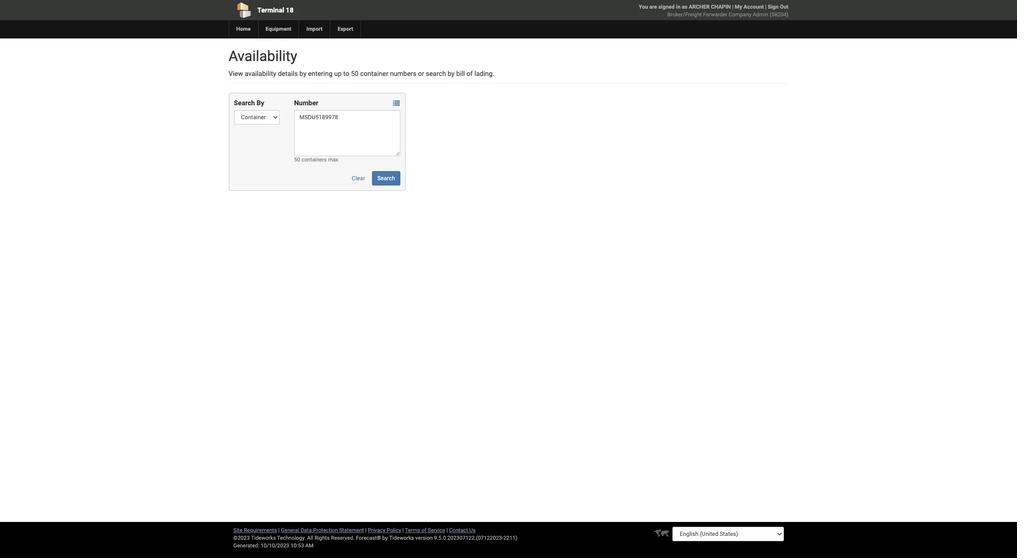 Task type: locate. For each thing, give the bounding box(es) containing it.
1 vertical spatial search
[[377, 175, 395, 182]]

us
[[469, 527, 476, 534]]

account
[[744, 4, 764, 10]]

search right the clear button
[[377, 175, 395, 182]]

2211)
[[503, 535, 517, 541]]

general
[[281, 527, 299, 534]]

terms of service link
[[405, 527, 445, 534]]

numbers
[[390, 70, 416, 77]]

50
[[351, 70, 359, 77], [294, 157, 300, 163]]

|
[[732, 4, 734, 10], [765, 4, 767, 10], [278, 527, 280, 534], [365, 527, 367, 534], [402, 527, 404, 534], [447, 527, 448, 534]]

you are signed in as archer chapin | my account | sign out broker/freight forwarder company admin (58204)
[[639, 4, 789, 18]]

in
[[676, 4, 681, 10]]

number
[[294, 99, 318, 107]]

search inside button
[[377, 175, 395, 182]]

policy
[[387, 527, 401, 534]]

entering
[[308, 70, 333, 77]]

home link
[[229, 20, 258, 38]]

10:53
[[291, 543, 304, 549]]

protection
[[313, 527, 338, 534]]

tideworks
[[389, 535, 414, 541]]

50 left containers
[[294, 157, 300, 163]]

0 vertical spatial 50
[[351, 70, 359, 77]]

Number text field
[[294, 110, 400, 156]]

by right the details
[[300, 70, 306, 77]]

0 vertical spatial search
[[234, 99, 255, 107]]

broker/freight
[[667, 12, 702, 18]]

site requirements link
[[233, 527, 277, 534]]

0 horizontal spatial of
[[421, 527, 426, 534]]

| left my
[[732, 4, 734, 10]]

2 horizontal spatial by
[[448, 70, 455, 77]]

by down privacy policy link
[[382, 535, 388, 541]]

sign
[[768, 4, 779, 10]]

max
[[328, 157, 338, 163]]

| up 9.5.0.202307122
[[447, 527, 448, 534]]

(58204)
[[770, 12, 789, 18]]

contact us link
[[449, 527, 476, 534]]

search for search
[[377, 175, 395, 182]]

1 horizontal spatial 50
[[351, 70, 359, 77]]

by left bill
[[448, 70, 455, 77]]

all
[[307, 535, 313, 541]]

availability
[[229, 48, 297, 64]]

equipment link
[[258, 20, 299, 38]]

signed
[[658, 4, 675, 10]]

by inside "site requirements | general data protection statement | privacy policy | terms of service | contact us ©2023 tideworks technology. all rights reserved. forecast® by tideworks version 9.5.0.202307122 (07122023-2211) generated: 10/10/2023 10:53 am"
[[382, 535, 388, 541]]

container
[[360, 70, 388, 77]]

©2023 tideworks
[[233, 535, 276, 541]]

50 right to
[[351, 70, 359, 77]]

of
[[467, 70, 473, 77], [421, 527, 426, 534]]

by
[[300, 70, 306, 77], [448, 70, 455, 77], [382, 535, 388, 541]]

search by
[[234, 99, 264, 107]]

equipment
[[266, 26, 291, 32]]

requirements
[[244, 527, 277, 534]]

service
[[428, 527, 445, 534]]

export link
[[330, 20, 360, 38]]

import link
[[299, 20, 330, 38]]

or
[[418, 70, 424, 77]]

1 horizontal spatial search
[[377, 175, 395, 182]]

view availability details by entering up to 50 container numbers or search by bill of lading.
[[229, 70, 494, 77]]

show list image
[[393, 100, 400, 107]]

terminal 18
[[257, 6, 294, 14]]

company
[[729, 12, 752, 18]]

you
[[639, 4, 648, 10]]

view
[[229, 70, 243, 77]]

(07122023-
[[476, 535, 503, 541]]

search
[[234, 99, 255, 107], [377, 175, 395, 182]]

1 horizontal spatial by
[[382, 535, 388, 541]]

18
[[286, 6, 294, 14]]

as
[[682, 4, 688, 10]]

0 vertical spatial of
[[467, 70, 473, 77]]

1 vertical spatial of
[[421, 527, 426, 534]]

rights
[[315, 535, 330, 541]]

9.5.0.202307122
[[434, 535, 475, 541]]

search left by
[[234, 99, 255, 107]]

home
[[236, 26, 251, 32]]

chapin
[[711, 4, 731, 10]]

technology.
[[277, 535, 306, 541]]

search for search by
[[234, 99, 255, 107]]

| left general
[[278, 527, 280, 534]]

privacy
[[368, 527, 385, 534]]

of up version
[[421, 527, 426, 534]]

0 horizontal spatial search
[[234, 99, 255, 107]]

search button
[[372, 171, 400, 186]]

0 horizontal spatial 50
[[294, 157, 300, 163]]

of right bill
[[467, 70, 473, 77]]



Task type: vqa. For each thing, say whether or not it's contained in the screenshot.
leftmost Request
no



Task type: describe. For each thing, give the bounding box(es) containing it.
site requirements | general data protection statement | privacy policy | terms of service | contact us ©2023 tideworks technology. all rights reserved. forecast® by tideworks version 9.5.0.202307122 (07122023-2211) generated: 10/10/2023 10:53 am
[[233, 527, 517, 549]]

sign out link
[[768, 4, 789, 10]]

out
[[780, 4, 789, 10]]

terminal 18 link
[[229, 0, 453, 20]]

export
[[338, 26, 353, 32]]

10/10/2023
[[261, 543, 289, 549]]

to
[[343, 70, 349, 77]]

details
[[278, 70, 298, 77]]

availability
[[245, 70, 276, 77]]

terminal
[[257, 6, 284, 14]]

1 vertical spatial 50
[[294, 157, 300, 163]]

| up forecast®
[[365, 527, 367, 534]]

containers
[[302, 157, 327, 163]]

contact
[[449, 527, 468, 534]]

lading.
[[474, 70, 494, 77]]

general data protection statement link
[[281, 527, 364, 534]]

up
[[334, 70, 342, 77]]

privacy policy link
[[368, 527, 401, 534]]

of inside "site requirements | general data protection statement | privacy policy | terms of service | contact us ©2023 tideworks technology. all rights reserved. forecast® by tideworks version 9.5.0.202307122 (07122023-2211) generated: 10/10/2023 10:53 am"
[[421, 527, 426, 534]]

data
[[301, 527, 312, 534]]

generated:
[[233, 543, 259, 549]]

statement
[[339, 527, 364, 534]]

50 containers max
[[294, 157, 338, 163]]

by
[[257, 99, 264, 107]]

am
[[305, 543, 314, 549]]

0 horizontal spatial by
[[300, 70, 306, 77]]

bill
[[456, 70, 465, 77]]

search
[[426, 70, 446, 77]]

are
[[649, 4, 657, 10]]

version
[[415, 535, 433, 541]]

| left sign
[[765, 4, 767, 10]]

archer
[[689, 4, 710, 10]]

clear button
[[347, 171, 370, 186]]

forecast®
[[356, 535, 381, 541]]

site
[[233, 527, 242, 534]]

| up tideworks
[[402, 527, 404, 534]]

1 horizontal spatial of
[[467, 70, 473, 77]]

my account link
[[735, 4, 764, 10]]

forwarder
[[703, 12, 727, 18]]

my
[[735, 4, 742, 10]]

admin
[[753, 12, 768, 18]]

reserved.
[[331, 535, 355, 541]]

clear
[[352, 175, 365, 182]]

import
[[306, 26, 323, 32]]

terms
[[405, 527, 420, 534]]



